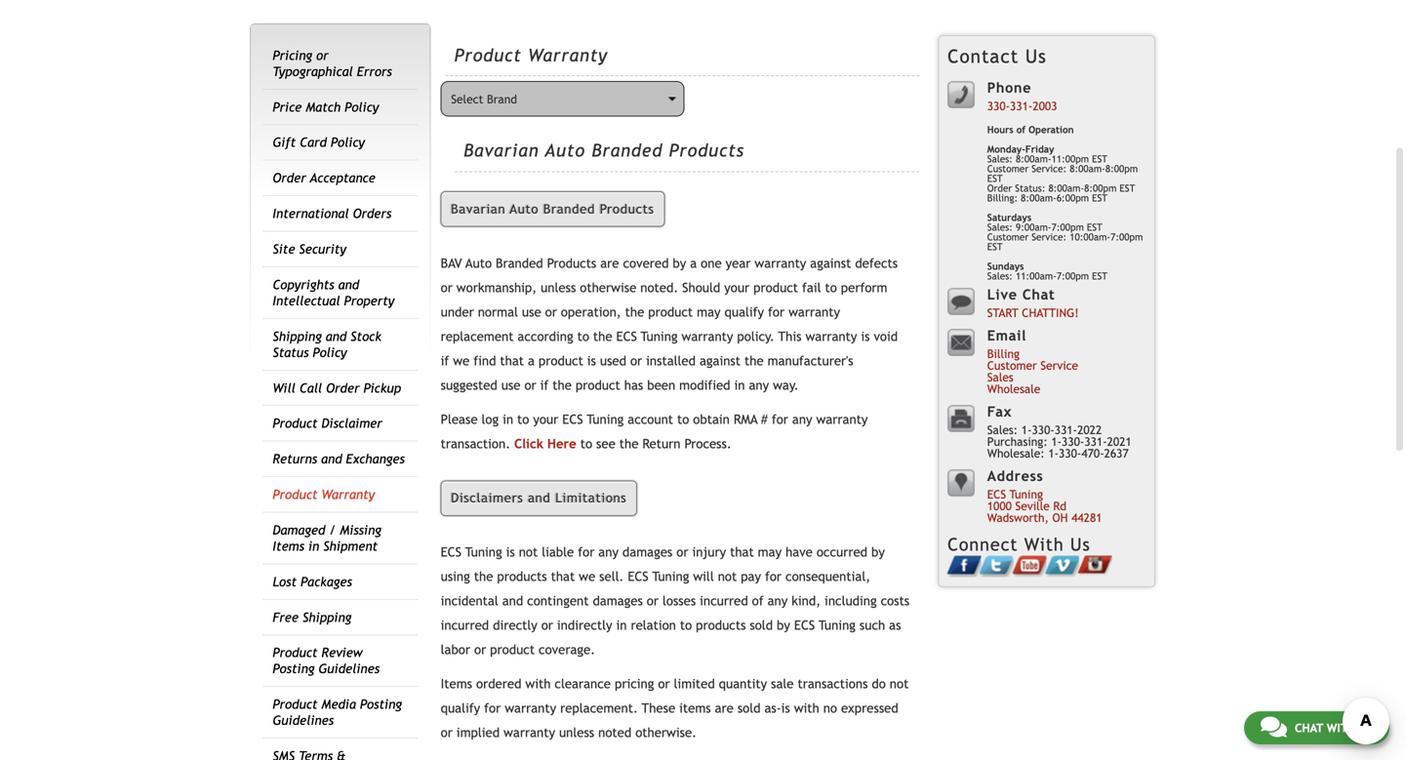 Task type: locate. For each thing, give the bounding box(es) containing it.
0 horizontal spatial us
[[1025, 45, 1047, 67]]

0 vertical spatial shipping
[[273, 329, 322, 344]]

damages down "sell." in the left bottom of the page
[[593, 593, 643, 609]]

1 horizontal spatial may
[[758, 545, 782, 560]]

0 vertical spatial if
[[441, 353, 449, 368]]

warranty up installed
[[682, 329, 733, 344]]

phone
[[987, 79, 1032, 96]]

1 horizontal spatial chat
[[1295, 721, 1323, 735]]

occurred
[[817, 545, 867, 560]]

a down the according
[[528, 353, 535, 368]]

your inside please log in to your ecs tuning account to obtain rma # for any warranty transaction.
[[533, 412, 558, 427]]

1 vertical spatial guidelines
[[273, 713, 334, 728]]

1 horizontal spatial with
[[794, 701, 819, 716]]

that inside bav auto branded products are covered by a one year warranty against defects or workmanship, unless otherwise noted. should your product fail to perform under normal use or operation, the product may qualify for warranty replacement according to the ecs tuning warranty policy. this warranty is void if we find that a product is used or installed against the manufacturer's suggested use or if the product has been modified in any way.
[[500, 353, 524, 368]]

for inside items ordered with clearance pricing or limited quantity sale transactions do not qualify for warranty replacement. these items are sold as-is with no expressed or implied warranty unless noted otherwise.
[[484, 701, 501, 716]]

product down noted.
[[648, 304, 693, 320]]

the down the according
[[553, 378, 572, 393]]

1 horizontal spatial of
[[1016, 124, 1026, 135]]

in inside please log in to your ecs tuning account to obtain rma # for any warranty transaction.
[[503, 412, 513, 427]]

0 horizontal spatial with
[[525, 676, 551, 692]]

product review posting guidelines
[[273, 645, 380, 676]]

2 horizontal spatial not
[[890, 676, 909, 692]]

product warranty up brand
[[454, 45, 608, 65]]

warranty up manufacturer's
[[805, 329, 857, 344]]

any inside bav auto branded products are covered by a one year warranty against defects or workmanship, unless otherwise noted. should your product fail to perform under normal use or operation, the product may qualify for warranty replacement according to the ecs tuning warranty policy. this warranty is void if we find that a product is used or installed against the manufacturer's suggested use or if the product has been modified in any way.
[[749, 378, 769, 393]]

a left one
[[690, 256, 697, 271]]

4 sales: from the top
[[987, 423, 1018, 436]]

1 horizontal spatial us
[[1070, 534, 1091, 555]]

copyrights and intellectual property
[[273, 277, 394, 308]]

ecs inside please log in to your ecs tuning account to obtain rma # for any warranty transaction.
[[562, 412, 583, 427]]

bavarian up bav
[[451, 201, 506, 217]]

not left pay on the bottom right of page
[[718, 569, 737, 584]]

guidelines inside product review posting guidelines
[[318, 661, 380, 676]]

copyrights and intellectual property link
[[273, 277, 394, 308]]

1 vertical spatial may
[[758, 545, 782, 560]]

1 vertical spatial policy
[[331, 135, 365, 150]]

will call order pickup link
[[273, 380, 401, 395]]

pricing
[[273, 48, 312, 63]]

0 horizontal spatial are
[[600, 256, 619, 271]]

2 vertical spatial branded
[[496, 256, 543, 271]]

service: left 10:00am-
[[1032, 231, 1067, 242]]

3 sales: from the top
[[987, 270, 1013, 281]]

330-
[[987, 99, 1010, 113], [1032, 423, 1055, 436], [1062, 435, 1084, 448], [1059, 446, 1081, 460]]

1 vertical spatial qualify
[[441, 701, 480, 716]]

2 horizontal spatial auto
[[545, 140, 585, 160]]

products down "liable" in the bottom of the page
[[497, 569, 547, 584]]

comments image
[[1261, 715, 1287, 739]]

media
[[321, 697, 356, 712]]

stock
[[350, 329, 381, 344]]

1 vertical spatial are
[[715, 701, 734, 716]]

1 vertical spatial your
[[533, 412, 558, 427]]

replacement
[[441, 329, 514, 344]]

policy down errors
[[345, 99, 379, 114]]

customer inside email billing customer service sales wholesale
[[987, 358, 1037, 372]]

330- left "2637"
[[1062, 435, 1084, 448]]

in left relation
[[616, 618, 627, 633]]

for right pay on the bottom right of page
[[765, 569, 782, 584]]

product warranty
[[454, 45, 608, 65], [273, 487, 375, 502]]

guidelines for review
[[318, 661, 380, 676]]

0 vertical spatial qualify
[[724, 304, 764, 320]]

1 horizontal spatial qualify
[[724, 304, 764, 320]]

replacement.
[[560, 701, 638, 716]]

tuning down address
[[1010, 487, 1043, 501]]

tuning
[[641, 329, 678, 344], [587, 412, 624, 427], [1010, 487, 1043, 501], [465, 545, 502, 560], [652, 569, 689, 584], [819, 618, 856, 633]]

0 vertical spatial posting
[[273, 661, 315, 676]]

or up the typographical
[[316, 48, 328, 63]]

for down ordered
[[484, 701, 501, 716]]

and left stock
[[326, 329, 347, 344]]

against up the modified
[[700, 353, 741, 368]]

defects
[[855, 256, 898, 271]]

damages
[[622, 545, 673, 560], [593, 593, 643, 609]]

2003
[[1033, 99, 1057, 113]]

1 horizontal spatial 331-
[[1055, 423, 1077, 436]]

injury
[[692, 545, 726, 560]]

returns and exchanges link
[[273, 451, 405, 467]]

international orders
[[273, 206, 392, 221]]

2 vertical spatial products
[[547, 256, 596, 271]]

normal
[[478, 304, 518, 320]]

1 vertical spatial not
[[718, 569, 737, 584]]

1 horizontal spatial are
[[715, 701, 734, 716]]

2 vertical spatial policy
[[313, 345, 347, 360]]

order acceptance link
[[273, 170, 375, 186]]

operation
[[1029, 124, 1074, 135]]

0 vertical spatial with
[[525, 676, 551, 692]]

product inside the ecs tuning is not liable for any damages or injury that may have occurred by using the products that we sell. ecs tuning will not pay for consequential, incidental and contingent damages or losses incurred of any kind, including costs incurred directly or indirectly in relation to products sold by ecs tuning such as labor or product coverage.
[[490, 642, 535, 657]]

by up noted.
[[673, 256, 686, 271]]

qualify inside bav auto branded products are covered by a one year warranty against defects or workmanship, unless otherwise noted. should your product fail to perform under normal use or operation, the product may qualify for warranty replacement according to the ecs tuning warranty policy. this warranty is void if we find that a product is used or installed against the manufacturer's suggested use or if the product has been modified in any way.
[[724, 304, 764, 320]]

noted
[[598, 725, 632, 740]]

8:00am- down 11:00pm
[[1048, 182, 1084, 194]]

product for product warranty link
[[273, 487, 318, 502]]

shipping up status
[[273, 329, 322, 344]]

1 vertical spatial product warranty
[[273, 487, 375, 502]]

product for product media posting guidelines link at bottom
[[273, 697, 318, 712]]

way.
[[773, 378, 799, 393]]

1 vertical spatial a
[[528, 353, 535, 368]]

sold inside the ecs tuning is not liable for any damages or injury that may have occurred by using the products that we sell. ecs tuning will not pay for consequential, incidental and contingent damages or losses incurred of any kind, including costs incurred directly or indirectly in relation to products sold by ecs tuning such as labor or product coverage.
[[750, 618, 773, 633]]

service: down friday at the top of page
[[1032, 163, 1067, 174]]

not left "liable" in the bottom of the page
[[519, 545, 538, 560]]

order
[[273, 170, 306, 186], [987, 182, 1012, 194], [326, 380, 360, 395]]

1 horizontal spatial if
[[540, 378, 549, 393]]

for up this
[[768, 304, 785, 320]]

1 horizontal spatial not
[[718, 569, 737, 584]]

1 vertical spatial auto
[[510, 201, 539, 217]]

0 horizontal spatial items
[[273, 539, 304, 554]]

is
[[861, 329, 870, 344], [587, 353, 596, 368], [506, 545, 515, 560], [781, 701, 790, 716]]

1 horizontal spatial items
[[441, 676, 472, 692]]

bavarian down brand
[[464, 140, 539, 160]]

1 vertical spatial warranty
[[321, 487, 375, 502]]

gift
[[273, 135, 296, 150]]

2 vertical spatial with
[[1327, 721, 1355, 735]]

is down sale
[[781, 701, 790, 716]]

billing:
[[987, 192, 1018, 203]]

0 horizontal spatial auto
[[466, 256, 492, 271]]

will
[[273, 380, 296, 395]]

your inside bav auto branded products are covered by a one year warranty against defects or workmanship, unless otherwise noted. should your product fail to perform under normal use or operation, the product may qualify for warranty replacement according to the ecs tuning warranty policy. this warranty is void if we find that a product is used or installed against the manufacturer's suggested use or if the product has been modified in any way.
[[724, 280, 750, 295]]

0 horizontal spatial your
[[533, 412, 558, 427]]

returns and exchanges
[[273, 451, 405, 467]]

click here to see the return process.
[[514, 436, 732, 451]]

of
[[1016, 124, 1026, 135], [752, 593, 764, 609]]

1 horizontal spatial your
[[724, 280, 750, 295]]

8:00am- up 6:00pm
[[1070, 163, 1105, 174]]

items down labor
[[441, 676, 472, 692]]

1 sales: from the top
[[987, 153, 1013, 164]]

330- inside phone 330-331-2003
[[987, 99, 1010, 113]]

find
[[473, 353, 496, 368]]

unless down replacement.
[[559, 725, 594, 740]]

0 vertical spatial products
[[497, 569, 547, 584]]

posting inside product media posting guidelines
[[360, 697, 402, 712]]

2 vertical spatial auto
[[466, 256, 492, 271]]

product inside product review posting guidelines
[[273, 645, 318, 660]]

is inside the ecs tuning is not liable for any damages or injury that may have occurred by using the products that we sell. ecs tuning will not pay for consequential, incidental and contingent damages or losses incurred of any kind, including costs incurred directly or indirectly in relation to products sold by ecs tuning such as labor or product coverage.
[[506, 545, 515, 560]]

implied
[[456, 725, 500, 740]]

sales: down billing:
[[987, 221, 1013, 233]]

and inside copyrights and intellectual property
[[338, 277, 359, 292]]

0 vertical spatial items
[[273, 539, 304, 554]]

review
[[321, 645, 363, 660]]

posting right media
[[360, 697, 402, 712]]

use right suggested at the left
[[501, 378, 521, 393]]

price match policy
[[273, 99, 379, 114]]

chatting!
[[1022, 306, 1079, 319]]

1 horizontal spatial product warranty
[[454, 45, 608, 65]]

0 horizontal spatial products
[[497, 569, 547, 584]]

free shipping link
[[273, 610, 352, 625]]

1- up wholesale:
[[1021, 423, 1032, 436]]

guidelines down media
[[273, 713, 334, 728]]

billing link
[[987, 347, 1020, 360]]

warranty up fail
[[755, 256, 806, 271]]

1 vertical spatial we
[[579, 569, 595, 584]]

1 service: from the top
[[1032, 163, 1067, 174]]

330- up wholesale:
[[1032, 423, 1055, 436]]

tuning up see
[[587, 412, 624, 427]]

and up 'property'
[[338, 277, 359, 292]]

ecs up the used
[[616, 329, 637, 344]]

2 vertical spatial not
[[890, 676, 909, 692]]

sell.
[[599, 569, 624, 584]]

price match policy link
[[273, 99, 379, 114]]

relation
[[631, 618, 676, 633]]

otherwise.
[[635, 725, 697, 740]]

and left limitations
[[528, 490, 551, 506]]

unless up the operation,
[[541, 280, 576, 295]]

1 vertical spatial unless
[[559, 725, 594, 740]]

consequential,
[[786, 569, 870, 584]]

2 customer from the top
[[987, 231, 1029, 242]]

0 vertical spatial policy
[[345, 99, 379, 114]]

ecs up here
[[562, 412, 583, 427]]

1 horizontal spatial products
[[600, 201, 654, 217]]

1 vertical spatial products
[[696, 618, 746, 633]]

policy up the "will call order pickup" link
[[313, 345, 347, 360]]

use
[[522, 304, 541, 320], [501, 378, 521, 393]]

with right ordered
[[525, 676, 551, 692]]

1 vertical spatial bavarian auto branded products
[[451, 201, 654, 217]]

0 horizontal spatial against
[[700, 353, 741, 368]]

international orders link
[[273, 206, 392, 221]]

0 vertical spatial we
[[453, 353, 470, 368]]

incidental
[[441, 593, 498, 609]]

damages up "sell." in the left bottom of the page
[[622, 545, 673, 560]]

1 vertical spatial incurred
[[441, 618, 489, 633]]

any inside please log in to your ecs tuning account to obtain rma # for any warranty transaction.
[[792, 412, 812, 427]]

0 horizontal spatial products
[[547, 256, 596, 271]]

1 horizontal spatial use
[[522, 304, 541, 320]]

sales: down fax
[[987, 423, 1018, 436]]

0 vertical spatial service:
[[1032, 163, 1067, 174]]

8:00am- up 9:00am-
[[1021, 192, 1057, 203]]

or left implied
[[441, 725, 453, 740]]

missing
[[340, 522, 381, 538]]

0 horizontal spatial chat
[[1022, 286, 1055, 302]]

product up returns
[[273, 416, 318, 431]]

use up the according
[[522, 304, 541, 320]]

or right the used
[[630, 353, 642, 368]]

product down free
[[273, 645, 318, 660]]

0 vertical spatial may
[[697, 304, 721, 320]]

1 vertical spatial 8:00pm
[[1084, 182, 1117, 194]]

may inside bav auto branded products are covered by a one year warranty against defects or workmanship, unless otherwise noted. should your product fail to perform under normal use or operation, the product may qualify for warranty replacement according to the ecs tuning warranty policy. this warranty is void if we find that a product is used or installed against the manufacturer's suggested use or if the product has been modified in any way.
[[697, 304, 721, 320]]

8:00pm down 11:00pm
[[1084, 182, 1117, 194]]

and inside shipping and stock status policy
[[326, 329, 347, 344]]

in right log
[[503, 412, 513, 427]]

sales: up live
[[987, 270, 1013, 281]]

suggested
[[441, 378, 497, 393]]

site
[[273, 241, 295, 257]]

0 horizontal spatial not
[[519, 545, 538, 560]]

any
[[749, 378, 769, 393], [792, 412, 812, 427], [598, 545, 619, 560], [768, 593, 788, 609]]

1 vertical spatial customer
[[987, 231, 1029, 242]]

brand
[[487, 92, 517, 106]]

posting down free
[[273, 661, 315, 676]]

warranty inside please log in to your ecs tuning account to obtain rma # for any warranty transaction.
[[816, 412, 868, 427]]

us right comments image
[[1359, 721, 1373, 735]]

contact
[[948, 45, 1019, 67]]

3 customer from the top
[[987, 358, 1037, 372]]

0 horizontal spatial posting
[[273, 661, 315, 676]]

tuning up installed
[[641, 329, 678, 344]]

in down 'damaged'
[[308, 539, 319, 554]]

us for connect
[[1070, 534, 1091, 555]]

2 vertical spatial by
[[777, 618, 790, 633]]

phone 330-331-2003
[[987, 79, 1057, 113]]

if down the according
[[540, 378, 549, 393]]

that up pay on the bottom right of page
[[730, 545, 754, 560]]

us
[[1025, 45, 1047, 67], [1070, 534, 1091, 555], [1359, 721, 1373, 735]]

wadsworth,
[[987, 511, 1049, 524]]

qualify up implied
[[441, 701, 480, 716]]

product for product review posting guidelines link
[[273, 645, 318, 660]]

saturdays
[[987, 212, 1031, 223]]

0 horizontal spatial may
[[697, 304, 721, 320]]

guidelines inside product media posting guidelines
[[273, 713, 334, 728]]

ecs down address
[[987, 487, 1006, 501]]

2 horizontal spatial order
[[987, 182, 1012, 194]]

these
[[642, 701, 675, 716]]

2 horizontal spatial that
[[730, 545, 754, 560]]

that right find
[[500, 353, 524, 368]]

sales
[[987, 370, 1014, 384]]

1 vertical spatial items
[[441, 676, 472, 692]]

typographical
[[273, 64, 353, 79]]

0 vertical spatial warranty
[[528, 45, 608, 65]]

unless
[[541, 280, 576, 295], [559, 725, 594, 740]]

if up suggested at the left
[[441, 353, 449, 368]]

not right do
[[890, 676, 909, 692]]

product inside product media posting guidelines
[[273, 697, 318, 712]]

manufacturer's
[[768, 353, 853, 368]]

may left have
[[758, 545, 782, 560]]

1 customer from the top
[[987, 163, 1029, 174]]

is inside items ordered with clearance pricing or limited quantity sale transactions do not qualify for warranty replacement. these items are sold as-is with no expressed or implied warranty unless noted otherwise.
[[781, 701, 790, 716]]

for right #
[[772, 412, 788, 427]]

start chatting! link
[[987, 306, 1079, 319]]

your
[[724, 280, 750, 295], [533, 412, 558, 427]]

your up click here link at the bottom
[[533, 412, 558, 427]]

workmanship,
[[456, 280, 537, 295]]

are inside bav auto branded products are covered by a one year warranty against defects or workmanship, unless otherwise noted. should your product fail to perform under normal use or operation, the product may qualify for warranty replacement according to the ecs tuning warranty policy. this warranty is void if we find that a product is used or installed against the manufacturer's suggested use or if the product has been modified in any way.
[[600, 256, 619, 271]]

1 horizontal spatial a
[[690, 256, 697, 271]]

1 vertical spatial with
[[794, 701, 819, 716]]

330- down phone
[[987, 99, 1010, 113]]

click here link
[[514, 436, 576, 451]]

security
[[299, 241, 346, 257]]

disclaimer
[[321, 416, 382, 431]]

against
[[810, 256, 851, 271], [700, 353, 741, 368]]

posting inside product review posting guidelines
[[273, 661, 315, 676]]

7:00pm
[[1051, 221, 1084, 233], [1111, 231, 1143, 242], [1057, 270, 1089, 281]]

us down '44281'
[[1070, 534, 1091, 555]]

damaged / missing items in shipment link
[[273, 522, 381, 554]]

1 vertical spatial posting
[[360, 697, 402, 712]]

1 horizontal spatial we
[[579, 569, 595, 584]]

2 vertical spatial customer
[[987, 358, 1037, 372]]

1 horizontal spatial against
[[810, 256, 851, 271]]

ecs inside bav auto branded products are covered by a one year warranty against defects or workmanship, unless otherwise noted. should your product fail to perform under normal use or operation, the product may qualify for warranty replacement according to the ecs tuning warranty policy. this warranty is void if we find that a product is used or installed against the manufacturer's suggested use or if the product has been modified in any way.
[[616, 329, 637, 344]]

0 vertical spatial by
[[673, 256, 686, 271]]

1 vertical spatial by
[[871, 545, 885, 560]]

products
[[497, 569, 547, 584], [696, 618, 746, 633]]

order right call
[[326, 380, 360, 395]]

covered
[[623, 256, 669, 271]]

0 vertical spatial auto
[[545, 140, 585, 160]]

and down 'product disclaimer' link
[[321, 451, 342, 467]]

items down 'damaged'
[[273, 539, 304, 554]]

the down noted.
[[625, 304, 644, 320]]

see
[[596, 436, 615, 451]]

connect
[[948, 534, 1018, 555]]

otherwise
[[580, 280, 636, 295]]

sold left "as-"
[[738, 701, 761, 716]]

0 vertical spatial unless
[[541, 280, 576, 295]]

331- inside phone 330-331-2003
[[1010, 99, 1033, 113]]

2 horizontal spatial us
[[1359, 721, 1373, 735]]

1 horizontal spatial auto
[[510, 201, 539, 217]]

account
[[628, 412, 673, 427]]

are up 'otherwise'
[[600, 256, 619, 271]]

to
[[825, 280, 837, 295], [577, 329, 589, 344], [517, 412, 529, 427], [677, 412, 689, 427], [580, 436, 592, 451], [680, 618, 692, 633]]

and up directly
[[502, 593, 523, 609]]



Task type: vqa. For each thing, say whether or not it's contained in the screenshot.
Posting inside Product Review Posting Guidelines
yes



Task type: describe. For each thing, give the bounding box(es) containing it.
in inside damaged / missing items in shipment
[[308, 539, 319, 554]]

sales: inside fax sales: 1-330-331-2022 purchasing: 1-330-331-2021 wholesale: 1-330-470-2637
[[987, 423, 1018, 436]]

guidelines for media
[[273, 713, 334, 728]]

330- down 2022 on the bottom
[[1059, 446, 1081, 460]]

to inside the ecs tuning is not liable for any damages or injury that may have occurred by using the products that we sell. ecs tuning will not pay for consequential, incidental and contingent damages or losses incurred of any kind, including costs incurred directly or indirectly in relation to products sold by ecs tuning such as labor or product coverage.
[[680, 618, 692, 633]]

liable
[[542, 545, 574, 560]]

ecs right "sell." in the left bottom of the page
[[628, 569, 649, 584]]

ecs down kind,
[[794, 618, 815, 633]]

0 vertical spatial 8:00pm
[[1105, 163, 1138, 174]]

ecs inside address ecs tuning 1000 seville rd wadsworth, oh 44281
[[987, 487, 1006, 501]]

sales link
[[987, 370, 1014, 384]]

no
[[823, 701, 837, 716]]

we inside the ecs tuning is not liable for any damages or injury that may have occurred by using the products that we sell. ecs tuning will not pay for consequential, incidental and contingent damages or losses incurred of any kind, including costs incurred directly or indirectly in relation to products sold by ecs tuning such as labor or product coverage.
[[579, 569, 595, 584]]

used
[[600, 353, 626, 368]]

0 horizontal spatial a
[[528, 353, 535, 368]]

product review posting guidelines link
[[273, 645, 380, 676]]

to right fail
[[825, 280, 837, 295]]

product left fail
[[753, 280, 798, 295]]

or up relation
[[647, 593, 659, 609]]

items inside damaged / missing items in shipment
[[273, 539, 304, 554]]

/
[[329, 522, 336, 538]]

policy for gift card policy
[[331, 135, 365, 150]]

please
[[441, 412, 478, 427]]

for inside please log in to your ecs tuning account to obtain rma # for any warranty transaction.
[[772, 412, 788, 427]]

product down the used
[[576, 378, 620, 393]]

exchanges
[[346, 451, 405, 467]]

1 vertical spatial shipping
[[302, 610, 352, 625]]

in inside the ecs tuning is not liable for any damages or injury that may have occurred by using the products that we sell. ecs tuning will not pay for consequential, incidental and contingent damages or losses incurred of any kind, including costs incurred directly or indirectly in relation to products sold by ecs tuning such as labor or product coverage.
[[616, 618, 627, 633]]

do
[[872, 676, 886, 692]]

shipping and stock status policy link
[[273, 329, 381, 360]]

contact us
[[948, 45, 1047, 67]]

posting for product review posting guidelines
[[273, 661, 315, 676]]

2 sales: from the top
[[987, 221, 1013, 233]]

1000
[[987, 499, 1012, 513]]

1 vertical spatial chat
[[1295, 721, 1323, 735]]

0 vertical spatial bavarian
[[464, 140, 539, 160]]

or up these
[[658, 676, 670, 692]]

will
[[693, 569, 714, 584]]

0 vertical spatial branded
[[592, 140, 663, 160]]

not inside items ordered with clearance pricing or limited quantity sale transactions do not qualify for warranty replacement. these items are sold as-is with no expressed or implied warranty unless noted otherwise.
[[890, 676, 909, 692]]

tuning down including
[[819, 618, 856, 633]]

by inside bav auto branded products are covered by a one year warranty against defects or workmanship, unless otherwise noted. should your product fail to perform under normal use or operation, the product may qualify for warranty replacement according to the ecs tuning warranty policy. this warranty is void if we find that a product is used or installed against the manufacturer's suggested use or if the product has been modified in any way.
[[673, 256, 686, 271]]

policy inside shipping and stock status policy
[[313, 345, 347, 360]]

any left kind,
[[768, 593, 788, 609]]

lost packages link
[[273, 574, 352, 589]]

of inside hours of operation monday-friday sales: 8:00am-11:00pm est customer service: 8:00am-8:00pm est order status: 8:00am-8:00pm est billing: 8:00am-6:00pm est saturdays sales: 9:00am-7:00pm est customer service: 10:00am-7:00pm est sundays sales: 11:00am-7:00pm est
[[1016, 124, 1026, 135]]

orders
[[353, 206, 392, 221]]

should
[[682, 280, 720, 295]]

international
[[273, 206, 349, 221]]

rd
[[1053, 499, 1067, 513]]

to up "click"
[[517, 412, 529, 427]]

0 vertical spatial damages
[[622, 545, 673, 560]]

the up the used
[[593, 329, 612, 344]]

tuning up using
[[465, 545, 502, 560]]

qualify inside items ordered with clearance pricing or limited quantity sale transactions do not qualify for warranty replacement. these items are sold as-is with no expressed or implied warranty unless noted otherwise.
[[441, 701, 480, 716]]

pay
[[741, 569, 761, 584]]

using
[[441, 569, 470, 584]]

indirectly
[[557, 618, 612, 633]]

to down the operation,
[[577, 329, 589, 344]]

address ecs tuning 1000 seville rd wadsworth, oh 44281
[[987, 468, 1102, 524]]

2637
[[1104, 446, 1129, 460]]

tuning inside bav auto branded products are covered by a one year warranty against defects or workmanship, unless otherwise noted. should your product fail to perform under normal use or operation, the product may qualify for warranty replacement according to the ecs tuning warranty policy. this warranty is void if we find that a product is used or installed against the manufacturer's suggested use or if the product has been modified in any way.
[[641, 329, 678, 344]]

of inside the ecs tuning is not liable for any damages or injury that may have occurred by using the products that we sell. ecs tuning will not pay for consequential, incidental and contingent damages or losses incurred of any kind, including costs incurred directly or indirectly in relation to products sold by ecs tuning such as labor or product coverage.
[[752, 593, 764, 609]]

under
[[441, 304, 474, 320]]

2 horizontal spatial 331-
[[1084, 435, 1107, 448]]

ecs tuning is not liable for any damages or injury that may have occurred by using the products that we sell. ecs tuning will not pay for consequential, incidental and contingent damages or losses incurred of any kind, including costs incurred directly or indirectly in relation to products sold by ecs tuning such as labor or product coverage.
[[441, 545, 910, 657]]

product down the according
[[539, 353, 583, 368]]

or down the according
[[524, 378, 536, 393]]

1 vertical spatial bavarian
[[451, 201, 506, 217]]

labor
[[441, 642, 470, 657]]

is left the used
[[587, 353, 596, 368]]

products inside bav auto branded products are covered by a one year warranty against defects or workmanship, unless otherwise noted. should your product fail to perform under normal use or operation, the product may qualify for warranty replacement according to the ecs tuning warranty policy. this warranty is void if we find that a product is used or installed against the manufacturer's suggested use or if the product has been modified in any way.
[[547, 256, 596, 271]]

packages
[[301, 574, 352, 589]]

0 horizontal spatial warranty
[[321, 487, 375, 502]]

2 horizontal spatial by
[[871, 545, 885, 560]]

product for 'product disclaimer' link
[[273, 416, 318, 431]]

free
[[273, 610, 299, 625]]

directly
[[493, 618, 537, 633]]

service
[[1040, 358, 1078, 372]]

tuning inside address ecs tuning 1000 seville rd wadsworth, oh 44281
[[1010, 487, 1043, 501]]

according
[[518, 329, 573, 344]]

0 vertical spatial products
[[669, 140, 744, 160]]

8:00am- up status:
[[1016, 153, 1051, 164]]

tuning up losses
[[652, 569, 689, 584]]

warranty down fail
[[789, 304, 840, 320]]

1 vertical spatial branded
[[543, 201, 595, 217]]

to left obtain
[[677, 412, 689, 427]]

we inside bav auto branded products are covered by a one year warranty against defects or workmanship, unless otherwise noted. should your product fail to perform under normal use or operation, the product may qualify for warranty replacement according to the ecs tuning warranty policy. this warranty is void if we find that a product is used or installed against the manufacturer's suggested use or if the product has been modified in any way.
[[453, 353, 470, 368]]

2 vertical spatial that
[[551, 569, 575, 584]]

branded inside bav auto branded products are covered by a one year warranty against defects or workmanship, unless otherwise noted. should your product fail to perform under normal use or operation, the product may qualify for warranty replacement according to the ecs tuning warranty policy. this warranty is void if we find that a product is used or installed against the manufacturer's suggested use or if the product has been modified in any way.
[[496, 256, 543, 271]]

7:00pm down 10:00am-
[[1057, 270, 1089, 281]]

sale
[[771, 676, 794, 692]]

process.
[[684, 436, 732, 451]]

hours
[[987, 124, 1014, 135]]

is left void
[[861, 329, 870, 344]]

may inside the ecs tuning is not liable for any damages or injury that may have occurred by using the products that we sell. ecs tuning will not pay for consequential, incidental and contingent damages or losses incurred of any kind, including costs incurred directly or indirectly in relation to products sold by ecs tuning such as labor or product coverage.
[[758, 545, 782, 560]]

fax
[[987, 403, 1012, 420]]

unless inside bav auto branded products are covered by a one year warranty against defects or workmanship, unless otherwise noted. should your product fail to perform under normal use or operation, the product may qualify for warranty replacement according to the ecs tuning warranty policy. this warranty is void if we find that a product is used or installed against the manufacturer's suggested use or if the product has been modified in any way.
[[541, 280, 576, 295]]

order inside hours of operation monday-friday sales: 8:00am-11:00pm est customer service: 8:00am-8:00pm est order status: 8:00am-8:00pm est billing: 8:00am-6:00pm est saturdays sales: 9:00am-7:00pm est customer service: 10:00am-7:00pm est sundays sales: 11:00am-7:00pm est
[[987, 182, 1012, 194]]

log
[[482, 412, 499, 427]]

0 horizontal spatial use
[[501, 378, 521, 393]]

with
[[1024, 534, 1064, 555]]

perform
[[841, 280, 887, 295]]

and for intellectual
[[338, 277, 359, 292]]

site security link
[[273, 241, 346, 257]]

0 vertical spatial a
[[690, 256, 697, 271]]

ecs up using
[[441, 545, 461, 560]]

2 service: from the top
[[1032, 231, 1067, 242]]

0 vertical spatial product warranty
[[454, 45, 608, 65]]

any up "sell." in the left bottom of the page
[[598, 545, 619, 560]]

the inside the ecs tuning is not liable for any damages or injury that may have occurred by using the products that we sell. ecs tuning will not pay for consequential, incidental and contingent damages or losses incurred of any kind, including costs incurred directly or indirectly in relation to products sold by ecs tuning such as labor or product coverage.
[[474, 569, 493, 584]]

or up the according
[[545, 304, 557, 320]]

warranty down ordered
[[505, 701, 556, 716]]

kind,
[[792, 593, 821, 609]]

product up select brand
[[454, 45, 522, 65]]

gift card policy link
[[273, 135, 365, 150]]

0 horizontal spatial if
[[441, 353, 449, 368]]

0 vertical spatial against
[[810, 256, 851, 271]]

disclaimers
[[451, 490, 523, 506]]

as
[[889, 618, 901, 633]]

1 vertical spatial that
[[730, 545, 754, 560]]

damaged / missing items in shipment
[[273, 522, 381, 554]]

chat inside live chat start chatting!
[[1022, 286, 1055, 302]]

product disclaimer link
[[273, 416, 382, 431]]

0 horizontal spatial incurred
[[441, 618, 489, 633]]

please log in to your ecs tuning account to obtain rma # for any warranty transaction.
[[441, 412, 868, 451]]

and for stock
[[326, 329, 347, 344]]

order acceptance
[[273, 170, 375, 186]]

click
[[514, 436, 543, 451]]

product disclaimer
[[273, 416, 382, 431]]

0 horizontal spatial order
[[273, 170, 306, 186]]

fax sales: 1-330-331-2022 purchasing: 1-330-331-2021 wholesale: 1-330-470-2637
[[987, 403, 1132, 460]]

chat with us
[[1295, 721, 1373, 735]]

costs
[[881, 593, 910, 609]]

us for chat
[[1359, 721, 1373, 735]]

and for limitations
[[528, 490, 551, 506]]

will call order pickup
[[273, 380, 401, 395]]

are inside items ordered with clearance pricing or limited quantity sale transactions do not qualify for warranty replacement. these items are sold as-is with no expressed or implied warranty unless noted otherwise.
[[715, 701, 734, 716]]

1 vertical spatial damages
[[593, 593, 643, 609]]

1 horizontal spatial by
[[777, 618, 790, 633]]

unless inside items ordered with clearance pricing or limited quantity sale transactions do not qualify for warranty replacement. these items are sold as-is with no expressed or implied warranty unless noted otherwise.
[[559, 725, 594, 740]]

status
[[273, 345, 309, 360]]

or right labor
[[474, 642, 486, 657]]

posting for product media posting guidelines
[[360, 697, 402, 712]]

#
[[761, 412, 768, 427]]

call
[[299, 380, 322, 395]]

in inside bav auto branded products are covered by a one year warranty against defects or workmanship, unless otherwise noted. should your product fail to perform under normal use or operation, the product may qualify for warranty replacement according to the ecs tuning warranty policy. this warranty is void if we find that a product is used or installed against the manufacturer's suggested use or if the product has been modified in any way.
[[734, 378, 745, 393]]

warranty right implied
[[504, 725, 555, 740]]

for inside bav auto branded products are covered by a one year warranty against defects or workmanship, unless otherwise noted. should your product fail to perform under normal use or operation, the product may qualify for warranty replacement according to the ecs tuning warranty policy. this warranty is void if we find that a product is used or installed against the manufacturer's suggested use or if the product has been modified in any way.
[[768, 304, 785, 320]]

connect with us
[[948, 534, 1091, 555]]

the right see
[[619, 436, 639, 451]]

rma
[[734, 412, 757, 427]]

1 horizontal spatial order
[[326, 380, 360, 395]]

operation,
[[561, 304, 621, 320]]

including
[[825, 593, 877, 609]]

7:00pm down 6:00pm
[[1051, 221, 1084, 233]]

transaction.
[[441, 436, 510, 451]]

gift card policy
[[273, 135, 365, 150]]

tuning inside please log in to your ecs tuning account to obtain rma # for any warranty transaction.
[[587, 412, 624, 427]]

sold inside items ordered with clearance pricing or limited quantity sale transactions do not qualify for warranty replacement. these items are sold as-is with no expressed or implied warranty unless noted otherwise.
[[738, 701, 761, 716]]

and for exchanges
[[321, 451, 342, 467]]

product media posting guidelines link
[[273, 697, 402, 728]]

to left see
[[580, 436, 592, 451]]

shipping inside shipping and stock status policy
[[273, 329, 322, 344]]

expressed
[[841, 701, 898, 716]]

bav
[[441, 256, 462, 271]]

7:00pm right 9:00am-
[[1111, 231, 1143, 242]]

pricing or typographical errors
[[273, 48, 392, 79]]

1 vertical spatial against
[[700, 353, 741, 368]]

for right "liable" in the bottom of the page
[[578, 545, 595, 560]]

or inside pricing or typographical errors
[[316, 48, 328, 63]]

the down policy.
[[744, 353, 764, 368]]

limitations
[[555, 490, 627, 506]]

contingent
[[527, 593, 589, 609]]

as-
[[764, 701, 781, 716]]

disclaimers and limitations
[[451, 490, 627, 506]]

1- right wholesale:
[[1048, 446, 1059, 460]]

losses
[[663, 593, 696, 609]]

noted.
[[640, 280, 678, 295]]

errors
[[357, 64, 392, 79]]

lost
[[273, 574, 297, 589]]

1 horizontal spatial incurred
[[700, 593, 748, 609]]

pricing
[[615, 676, 654, 692]]

this
[[778, 329, 802, 344]]

monday-
[[987, 143, 1025, 155]]

wholesale
[[987, 382, 1040, 396]]

hours of operation monday-friday sales: 8:00am-11:00pm est customer service: 8:00am-8:00pm est order status: 8:00am-8:00pm est billing: 8:00am-6:00pm est saturdays sales: 9:00am-7:00pm est customer service: 10:00am-7:00pm est sundays sales: 11:00am-7:00pm est
[[987, 124, 1143, 281]]

chat with us link
[[1244, 711, 1389, 745]]

0 vertical spatial bavarian auto branded products
[[464, 140, 744, 160]]

fail
[[802, 280, 821, 295]]

live chat start chatting!
[[987, 286, 1079, 319]]

0 vertical spatial not
[[519, 545, 538, 560]]

property
[[344, 293, 394, 308]]

here
[[547, 436, 576, 451]]

0 vertical spatial us
[[1025, 45, 1047, 67]]

or left injury
[[676, 545, 688, 560]]

items inside items ordered with clearance pricing or limited quantity sale transactions do not qualify for warranty replacement. these items are sold as-is with no expressed or implied warranty unless noted otherwise.
[[441, 676, 472, 692]]

or down contingent
[[541, 618, 553, 633]]

and inside the ecs tuning is not liable for any damages or injury that may have occurred by using the products that we sell. ecs tuning will not pay for consequential, incidental and contingent damages or losses incurred of any kind, including costs incurred directly or indirectly in relation to products sold by ecs tuning such as labor or product coverage.
[[502, 593, 523, 609]]

44281
[[1071, 511, 1102, 524]]

auto inside bav auto branded products are covered by a one year warranty against defects or workmanship, unless otherwise noted. should your product fail to perform under normal use or operation, the product may qualify for warranty replacement according to the ecs tuning warranty policy. this warranty is void if we find that a product is used or installed against the manufacturer's suggested use or if the product has been modified in any way.
[[466, 256, 492, 271]]

1 vertical spatial if
[[540, 378, 549, 393]]

470-
[[1081, 446, 1104, 460]]

or down bav
[[441, 280, 453, 295]]

address
[[987, 468, 1044, 484]]

1- left 2022 on the bottom
[[1051, 435, 1062, 448]]

2 horizontal spatial with
[[1327, 721, 1355, 735]]

policy for price match policy
[[345, 99, 379, 114]]



